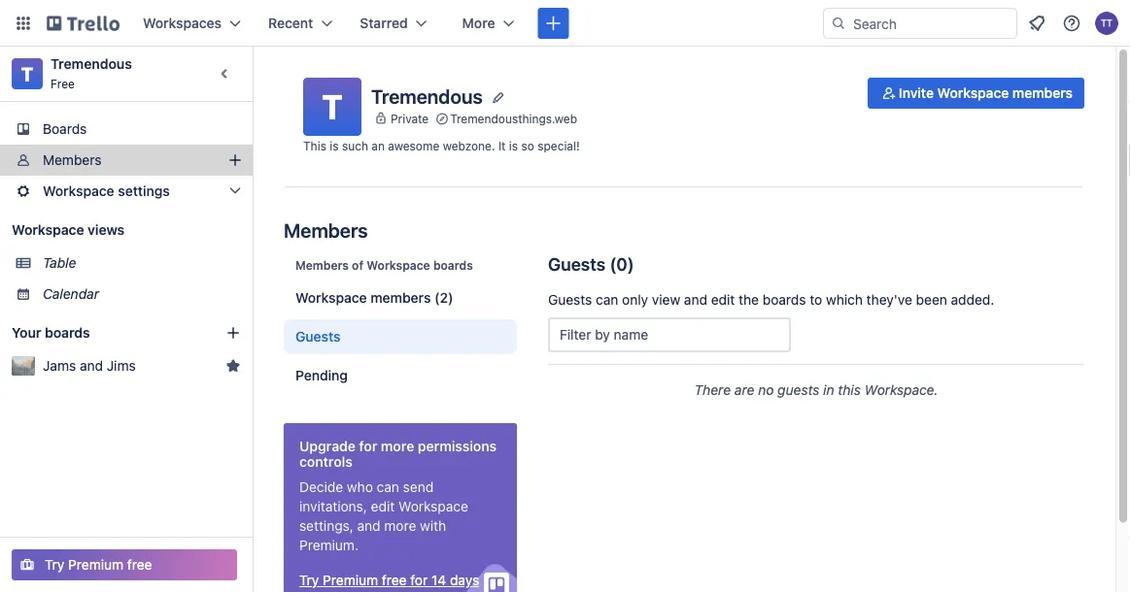 Task type: describe. For each thing, give the bounding box(es) containing it.
jams and jims
[[43, 358, 136, 374]]

tremendousthings.web
[[450, 112, 577, 126]]

pending
[[295, 368, 348, 384]]

recent
[[268, 15, 313, 31]]

0 vertical spatial boards
[[433, 258, 473, 272]]

for inside button
[[410, 573, 428, 589]]

workspace inside upgrade for more permissions controls decide who can send invitations, edit workspace settings, and more with premium.
[[398, 499, 468, 515]]

t for t button
[[322, 86, 343, 127]]

try premium free for 14 days
[[299, 573, 479, 589]]

try premium free for 14 days button
[[299, 571, 479, 591]]

0 horizontal spatial and
[[80, 358, 103, 374]]

workspace right of
[[367, 258, 430, 272]]

for inside upgrade for more permissions controls decide who can send invitations, edit workspace settings, and more with premium.
[[359, 439, 377, 455]]

2 horizontal spatial boards
[[763, 292, 806, 308]]

0
[[616, 254, 628, 275]]

invite workspace members
[[899, 85, 1073, 101]]

starred
[[360, 15, 408, 31]]

special!
[[538, 139, 580, 153]]

settings
[[118, 183, 170, 199]]

private
[[391, 112, 429, 126]]

are
[[735, 382, 755, 398]]

more
[[462, 15, 495, 31]]

starred icon image
[[225, 359, 241, 374]]

14
[[431, 573, 446, 589]]

workspace navigation collapse icon image
[[212, 60, 239, 87]]

so
[[521, 139, 534, 153]]

)
[[628, 254, 634, 275]]

free for try premium free for 14 days
[[382, 573, 407, 589]]

workspaces
[[143, 15, 222, 31]]

boards inside "element"
[[45, 325, 90, 341]]

tremendous link
[[51, 56, 132, 72]]

only
[[622, 292, 648, 308]]

add board image
[[225, 326, 241, 341]]

they've
[[867, 292, 912, 308]]

your boards
[[12, 325, 90, 341]]

workspace inside popup button
[[43, 183, 114, 199]]

an
[[372, 139, 385, 153]]

your
[[12, 325, 41, 341]]

and inside upgrade for more permissions controls decide who can send invitations, edit workspace settings, and more with premium.
[[357, 518, 381, 534]]

jams
[[43, 358, 76, 374]]

this
[[303, 139, 326, 153]]

upgrade
[[299, 439, 356, 455]]

settings,
[[299, 518, 354, 534]]

jams and jims link
[[43, 357, 218, 376]]

such
[[342, 139, 368, 153]]

to
[[810, 292, 822, 308]]

pending link
[[284, 359, 517, 394]]

can inside upgrade for more permissions controls decide who can send invitations, edit workspace settings, and more with premium.
[[377, 480, 399, 496]]

create board or workspace image
[[544, 14, 563, 33]]

premium for try premium free
[[68, 557, 124, 573]]

controls
[[299, 454, 353, 470]]

free
[[51, 77, 75, 90]]

back to home image
[[47, 8, 120, 39]]

awesome
[[388, 139, 439, 153]]

0 notifications image
[[1025, 12, 1049, 35]]

table link
[[43, 254, 241, 273]]

workspace down of
[[295, 290, 367, 306]]

search image
[[831, 16, 846, 31]]

calendar link
[[43, 285, 241, 304]]

which
[[826, 292, 863, 308]]

1 vertical spatial members
[[284, 219, 368, 241]]

boards link
[[0, 114, 253, 145]]

webzone.
[[443, 139, 495, 153]]

decide
[[299, 480, 343, 496]]

with
[[420, 518, 446, 534]]

( 0 )
[[610, 254, 634, 275]]

days
[[450, 573, 479, 589]]

free for try premium free
[[127, 557, 152, 573]]

upgrade for more permissions controls decide who can send invitations, edit workspace settings, and more with premium.
[[299, 439, 497, 554]]

it
[[498, 139, 506, 153]]

tremendous free
[[51, 56, 132, 90]]

invite
[[899, 85, 934, 101]]



Task type: vqa. For each thing, say whether or not it's contained in the screenshot.
rightmost 'greg robinson (gregrobinson96)' ICON
no



Task type: locate. For each thing, give the bounding box(es) containing it.
boards up jams
[[45, 325, 90, 341]]

this is such an awesome webzone. it is so special!
[[303, 139, 580, 153]]

jims
[[107, 358, 136, 374]]

is right this
[[330, 139, 339, 153]]

guests up pending
[[295, 329, 341, 345]]

2 horizontal spatial and
[[684, 292, 707, 308]]

0 vertical spatial members
[[1013, 85, 1073, 101]]

guests for guests can only view and edit the boards to which they've been added.
[[548, 292, 592, 308]]

tremendous for tremendous free
[[51, 56, 132, 72]]

2 vertical spatial members
[[295, 258, 349, 272]]

there
[[694, 382, 731, 398]]

try for try premium free
[[45, 557, 65, 573]]

t link
[[12, 58, 43, 89]]

more up send
[[381, 439, 414, 455]]

tremendous up private
[[371, 84, 483, 107]]

members of workspace boards
[[295, 258, 473, 272]]

more button
[[451, 8, 526, 39]]

1 horizontal spatial tremendous
[[371, 84, 483, 107]]

workspace.
[[865, 382, 938, 398]]

try premium free button
[[12, 550, 237, 581]]

1 vertical spatial boards
[[763, 292, 806, 308]]

can left only
[[596, 292, 618, 308]]

1 horizontal spatial and
[[357, 518, 381, 534]]

0 horizontal spatial is
[[330, 139, 339, 153]]

try
[[45, 557, 65, 573], [299, 573, 319, 589]]

workspace up "table"
[[12, 222, 84, 238]]

and
[[684, 292, 707, 308], [80, 358, 103, 374], [357, 518, 381, 534]]

for left the 14
[[410, 573, 428, 589]]

0 vertical spatial t
[[21, 62, 33, 85]]

view
[[652, 292, 680, 308]]

t button
[[303, 78, 362, 136]]

and left jims
[[80, 358, 103, 374]]

table
[[43, 255, 76, 271]]

0 horizontal spatial can
[[377, 480, 399, 496]]

1 horizontal spatial t
[[322, 86, 343, 127]]

0 horizontal spatial for
[[359, 439, 377, 455]]

0 vertical spatial edit
[[711, 292, 735, 308]]

0 horizontal spatial boards
[[45, 325, 90, 341]]

who
[[347, 480, 373, 496]]

try for try premium free for 14 days
[[299, 573, 319, 589]]

guests left only
[[548, 292, 592, 308]]

1 horizontal spatial for
[[410, 573, 428, 589]]

boards left to
[[763, 292, 806, 308]]

members down boards on the left of the page
[[43, 152, 102, 168]]

members down 0 notifications "icon"
[[1013, 85, 1073, 101]]

guests
[[548, 254, 606, 275], [548, 292, 592, 308], [295, 329, 341, 345]]

guests for guests link
[[295, 329, 341, 345]]

2 vertical spatial and
[[357, 518, 381, 534]]

more left with
[[384, 518, 416, 534]]

terry turtle (terryturtle) image
[[1095, 12, 1119, 35]]

0 horizontal spatial tremendous
[[51, 56, 132, 72]]

1 vertical spatial guests
[[548, 292, 592, 308]]

invite workspace members button
[[868, 78, 1085, 109]]

and down who
[[357, 518, 381, 534]]

edit left the
[[711, 292, 735, 308]]

1 vertical spatial and
[[80, 358, 103, 374]]

Filter by name text field
[[548, 318, 791, 353]]

t up this
[[322, 86, 343, 127]]

0 vertical spatial and
[[684, 292, 707, 308]]

1 vertical spatial members
[[371, 290, 431, 306]]

try premium free
[[45, 557, 152, 573]]

tremendousthings.web link
[[450, 109, 577, 129]]

premium for try premium free for 14 days
[[323, 573, 378, 589]]

of
[[352, 258, 364, 272]]

workspace up workspace views at the top left
[[43, 183, 114, 199]]

0 horizontal spatial edit
[[371, 499, 395, 515]]

premium
[[68, 557, 124, 573], [323, 573, 378, 589]]

2 vertical spatial guests
[[295, 329, 341, 345]]

1 vertical spatial tremendous
[[371, 84, 483, 107]]

premium.
[[299, 538, 359, 554]]

edit
[[711, 292, 735, 308], [371, 499, 395, 515]]

can right who
[[377, 480, 399, 496]]

views
[[88, 222, 124, 238]]

and right view
[[684, 292, 707, 308]]

1 horizontal spatial edit
[[711, 292, 735, 308]]

workspace settings button
[[0, 176, 253, 207]]

members inside button
[[1013, 85, 1073, 101]]

(2)
[[434, 290, 453, 306]]

0 vertical spatial can
[[596, 292, 618, 308]]

tremendous
[[51, 56, 132, 72], [371, 84, 483, 107]]

boards up (2)
[[433, 258, 473, 272]]

primary element
[[0, 0, 1130, 47]]

for right upgrade
[[359, 439, 377, 455]]

(
[[610, 254, 616, 275]]

t inside button
[[322, 86, 343, 127]]

workspace up with
[[398, 499, 468, 515]]

workspace members
[[295, 290, 431, 306]]

permissions
[[418, 439, 497, 455]]

invitations,
[[299, 499, 367, 515]]

is
[[330, 139, 339, 153], [509, 139, 518, 153]]

workspace inside button
[[937, 85, 1009, 101]]

calendar
[[43, 286, 99, 302]]

0 vertical spatial tremendous
[[51, 56, 132, 72]]

0 vertical spatial members
[[43, 152, 102, 168]]

t left free
[[21, 62, 33, 85]]

this
[[838, 382, 861, 398]]

1 horizontal spatial try
[[299, 573, 319, 589]]

guests link
[[284, 320, 517, 355]]

workspaces button
[[131, 8, 253, 39]]

can
[[596, 292, 618, 308], [377, 480, 399, 496]]

0 horizontal spatial try
[[45, 557, 65, 573]]

members left of
[[295, 258, 349, 272]]

no
[[758, 382, 774, 398]]

recent button
[[257, 8, 344, 39]]

members
[[1013, 85, 1073, 101], [371, 290, 431, 306]]

edit inside upgrade for more permissions controls decide who can send invitations, edit workspace settings, and more with premium.
[[371, 499, 395, 515]]

0 vertical spatial guests
[[548, 254, 606, 275]]

1 vertical spatial t
[[322, 86, 343, 127]]

is right it
[[509, 139, 518, 153]]

0 horizontal spatial t
[[21, 62, 33, 85]]

starred button
[[348, 8, 439, 39]]

members
[[43, 152, 102, 168], [284, 219, 368, 241], [295, 258, 349, 272]]

0 horizontal spatial premium
[[68, 557, 124, 573]]

sm image
[[879, 84, 899, 103]]

guests
[[778, 382, 820, 398]]

workspace right invite on the top right
[[937, 85, 1009, 101]]

for
[[359, 439, 377, 455], [410, 573, 428, 589]]

1 horizontal spatial can
[[596, 292, 618, 308]]

1 vertical spatial edit
[[371, 499, 395, 515]]

your boards with 1 items element
[[12, 322, 196, 345]]

1 horizontal spatial premium
[[323, 573, 378, 589]]

been
[[916, 292, 947, 308]]

t for t link
[[21, 62, 33, 85]]

1 horizontal spatial is
[[509, 139, 518, 153]]

tremendous up free
[[51, 56, 132, 72]]

1 horizontal spatial boards
[[433, 258, 473, 272]]

0 vertical spatial more
[[381, 439, 414, 455]]

t
[[21, 62, 33, 85], [322, 86, 343, 127]]

members down members of workspace boards
[[371, 290, 431, 306]]

in
[[823, 382, 834, 398]]

workspace
[[937, 85, 1009, 101], [43, 183, 114, 199], [12, 222, 84, 238], [367, 258, 430, 272], [295, 290, 367, 306], [398, 499, 468, 515]]

members inside "link"
[[43, 152, 102, 168]]

members link
[[0, 145, 253, 176]]

1 vertical spatial more
[[384, 518, 416, 534]]

boards
[[43, 121, 87, 137]]

1 vertical spatial can
[[377, 480, 399, 496]]

members up of
[[284, 219, 368, 241]]

1 horizontal spatial free
[[382, 573, 407, 589]]

tremendous for tremendous
[[371, 84, 483, 107]]

workspace views
[[12, 222, 124, 238]]

1 vertical spatial for
[[410, 573, 428, 589]]

0 horizontal spatial free
[[127, 557, 152, 573]]

open information menu image
[[1062, 14, 1082, 33]]

added.
[[951, 292, 995, 308]]

there are no guests in this workspace.
[[694, 382, 938, 398]]

the
[[739, 292, 759, 308]]

0 vertical spatial for
[[359, 439, 377, 455]]

boards
[[433, 258, 473, 272], [763, 292, 806, 308], [45, 325, 90, 341]]

more
[[381, 439, 414, 455], [384, 518, 416, 534]]

edit down who
[[371, 499, 395, 515]]

2 vertical spatial boards
[[45, 325, 90, 341]]

guests can only view and edit the boards to which they've been added.
[[548, 292, 995, 308]]

send
[[403, 480, 434, 496]]

1 horizontal spatial members
[[1013, 85, 1073, 101]]

1 is from the left
[[330, 139, 339, 153]]

Search field
[[846, 9, 1017, 38]]

guests left ( on the right top of the page
[[548, 254, 606, 275]]

0 horizontal spatial members
[[371, 290, 431, 306]]

free
[[127, 557, 152, 573], [382, 573, 407, 589]]

workspace settings
[[43, 183, 170, 199]]

2 is from the left
[[509, 139, 518, 153]]



